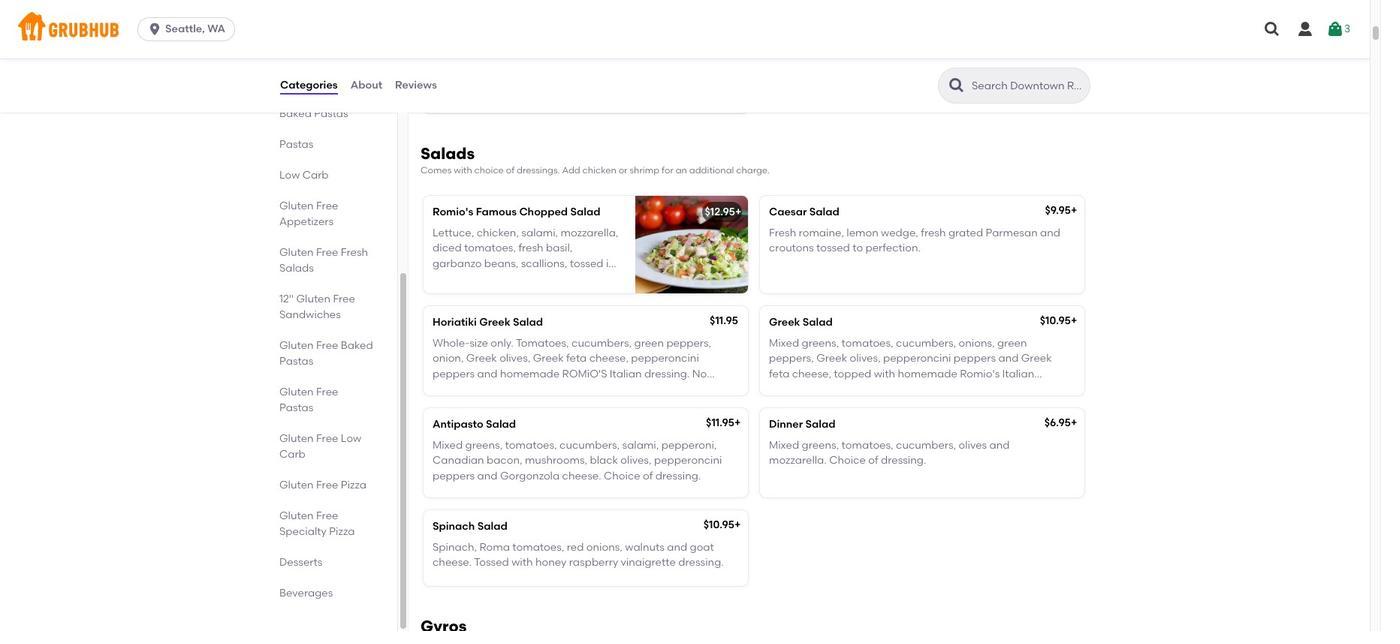 Task type: locate. For each thing, give the bounding box(es) containing it.
dressing. inside mixed greens, tomatoes, cucumbers, olives and mozzarella. choice of dressing.
[[881, 455, 926, 467]]

onions, for walnuts
[[586, 542, 623, 554]]

1 vertical spatial $11.95
[[706, 417, 735, 429]]

topped
[[834, 368, 872, 380]]

italian inside mixed greens, tomatoes, cucumbers, onions, green peppers, greek olives, pepperoncini peppers and greek feta cheese, topped with homemade romio's italian dressing.
[[1002, 368, 1034, 380]]

0 vertical spatial $10.95 +
[[1040, 314, 1077, 327]]

and
[[1040, 227, 1061, 240], [998, 352, 1019, 365], [477, 368, 498, 380], [990, 439, 1010, 452], [477, 470, 498, 483], [667, 542, 687, 554]]

of inside salads comes with choice of dressings. add chicken or shrimp for an additional charge.
[[506, 165, 515, 176]]

1 homemade from the left
[[500, 368, 560, 380]]

tomatoes, up honey
[[512, 542, 564, 554]]

1 horizontal spatial cheese,
[[792, 368, 831, 380]]

specialty
[[279, 526, 327, 539]]

free up sandwiches
[[333, 293, 355, 306]]

gluten free baked pastas
[[279, 339, 373, 368]]

0 vertical spatial feta
[[566, 352, 587, 365]]

mixed inside mixed greens, tomatoes, cucumbers, salami, pepperoni, canadian bacon, mushrooms, black olives, pepperoncini peppers and gorgonzola cheese. choice of dressing.
[[433, 439, 463, 452]]

1 horizontal spatial fresh
[[769, 227, 796, 240]]

with inside salads comes with choice of dressings. add chicken or shrimp for an additional charge.
[[454, 165, 472, 176]]

homemade
[[500, 368, 560, 380], [898, 368, 957, 380]]

free for pizza
[[316, 479, 338, 492]]

main navigation navigation
[[0, 0, 1370, 59]]

0 vertical spatial of
[[506, 165, 515, 176]]

salami, inside mixed greens, tomatoes, cucumbers, salami, pepperoni, canadian bacon, mushrooms, black olives, pepperoncini peppers and gorgonzola cheese. choice of dressing.
[[622, 439, 659, 452]]

cucumbers, inside mixed greens, tomatoes, cucumbers, olives and mozzarella. choice of dressing.
[[896, 439, 956, 452]]

olives, down only. at the left bottom of the page
[[500, 352, 531, 365]]

beverages
[[279, 587, 333, 600]]

pepperoncini inside whole-size only. tomatoes, cucumbers, green peppers, onion, greek olives, greek feta cheese, pepperoncini peppers and homemade romio's italian dressing. no lettuce in this salad.
[[631, 352, 699, 365]]

mixed up the mozzarella.
[[769, 439, 799, 452]]

fashioned
[[456, 78, 509, 91]]

fresh up the scallions,
[[519, 242, 544, 255]]

of
[[506, 165, 515, 176], [868, 455, 878, 467], [643, 470, 653, 483]]

greek up topped at the bottom right of the page
[[817, 352, 847, 365]]

1 horizontal spatial vinaigrette
[[621, 557, 676, 570]]

$6.95
[[1045, 417, 1071, 429]]

0 horizontal spatial olives,
[[500, 352, 531, 365]]

peppers, up no
[[666, 337, 711, 350]]

1 italian from the left
[[610, 368, 642, 380]]

salad for greek salad
[[803, 316, 833, 329]]

0 vertical spatial cheese,
[[589, 352, 629, 365]]

homemade inside mixed greens, tomatoes, cucumbers, onions, green peppers, greek olives, pepperoncini peppers and greek feta cheese, topped with homemade romio's italian dressing.
[[898, 368, 957, 380]]

1 vertical spatial baked
[[341, 339, 373, 352]]

carb up gluten free appetizers
[[302, 169, 329, 182]]

spinach,
[[433, 542, 477, 554]]

tomatoes, up topped at the bottom right of the page
[[842, 337, 894, 350]]

about
[[351, 79, 382, 92]]

tomatoes, inside mixed greens, tomatoes, cucumbers, onions, green peppers, greek olives, pepperoncini peppers and greek feta cheese, topped with homemade romio's italian dressing.
[[842, 337, 894, 350]]

carb inside gluten free low carb
[[279, 448, 306, 461]]

0 vertical spatial choice
[[829, 455, 866, 467]]

tomatoes, inside spinach, roma tomatoes, red onions, walnuts and goat cheese. tossed with honey raspberry vinaigrette dressing.
[[512, 542, 564, 554]]

greens, inside mixed greens, tomatoes, cucumbers, onions, green peppers, greek olives, pepperoncini peppers and greek feta cheese, topped with homemade romio's italian dressing.
[[802, 337, 839, 350]]

1 vertical spatial fresh
[[519, 242, 544, 255]]

in
[[606, 257, 615, 270], [471, 383, 480, 396]]

0 vertical spatial salami,
[[522, 227, 558, 240]]

2 italian from the left
[[1002, 368, 1034, 380]]

greens,
[[802, 337, 839, 350], [465, 439, 503, 452], [802, 439, 839, 452]]

1 vertical spatial carb
[[279, 448, 306, 461]]

pizza down gluten free low carb
[[341, 479, 367, 492]]

peppers
[[954, 352, 996, 365], [433, 368, 475, 380], [433, 470, 475, 483]]

cucumbers, for mixed greens, tomatoes, cucumbers, olives and mozzarella. choice of dressing.
[[896, 439, 956, 452]]

free for pastas
[[316, 386, 338, 399]]

famous
[[476, 206, 517, 218]]

free inside gluten free baked pastas
[[316, 339, 338, 352]]

1 horizontal spatial $10.95 +
[[1040, 314, 1077, 327]]

mixed up canadian
[[433, 439, 463, 452]]

0 horizontal spatial choice
[[604, 470, 640, 483]]

greens, up the mozzarella.
[[802, 439, 839, 452]]

pastas up gluten free pastas
[[279, 355, 314, 368]]

pastas down categories
[[314, 107, 348, 120]]

1 vertical spatial salads
[[279, 262, 314, 275]]

dressing. inside mixed greens, tomatoes, cucumbers, salami, pepperoni, canadian bacon, mushrooms, black olives, pepperoncini peppers and gorgonzola cheese. choice of dressing.
[[656, 470, 701, 483]]

free inside gluten free low carb
[[316, 433, 338, 445]]

0 horizontal spatial fresh
[[519, 242, 544, 255]]

cheese. inside mixed greens, tomatoes, cucumbers, salami, pepperoni, canadian bacon, mushrooms, black olives, pepperoncini peppers and gorgonzola cheese. choice of dressing.
[[562, 470, 601, 483]]

salads
[[421, 144, 475, 163], [279, 262, 314, 275]]

greek
[[479, 316, 510, 329], [769, 316, 800, 329], [466, 352, 497, 365], [533, 352, 564, 365], [817, 352, 847, 365], [1021, 352, 1052, 365]]

1 horizontal spatial of
[[643, 470, 653, 483]]

tomatoes, up mushrooms,
[[505, 439, 557, 452]]

0 horizontal spatial $10.95 +
[[704, 519, 741, 532]]

salads up comes
[[421, 144, 475, 163]]

1 vertical spatial with
[[874, 368, 895, 380]]

1 vertical spatial feta
[[769, 368, 790, 380]]

3 button
[[1326, 16, 1350, 43]]

$10.95 +
[[1040, 314, 1077, 327], [704, 519, 741, 532]]

choice
[[829, 455, 866, 467], [604, 470, 640, 483]]

sandwiches
[[279, 309, 341, 321]]

fresh romaine, lemon wedge, fresh grated parmesan and croutons tossed to perfection.
[[769, 227, 1061, 255]]

onion,
[[433, 352, 464, 365]]

free up "appetizers"
[[316, 200, 338, 213]]

feta up "romio's"
[[566, 352, 587, 365]]

Search Downtown Romio's Pizza and Pasta search field
[[970, 79, 1085, 93]]

fresh inside fresh romaine, lemon wedge, fresh grated parmesan and croutons tossed to perfection.
[[921, 227, 946, 240]]

$10.95 + for mixed greens, tomatoes, cucumbers, onions, green peppers, greek olives, pepperoncini peppers and greek feta cheese, topped with homemade romio's italian dressing.
[[1040, 314, 1077, 327]]

0 vertical spatial peppers,
[[666, 337, 711, 350]]

romio's potato skins image
[[972, 0, 1085, 56]]

only.
[[491, 337, 514, 350]]

1 horizontal spatial salami,
[[622, 439, 659, 452]]

with left choice
[[454, 165, 472, 176]]

mixed inside mixed greens, tomatoes, cucumbers, olives and mozzarella. choice of dressing.
[[769, 439, 799, 452]]

2 green from the left
[[997, 337, 1027, 350]]

gluten down gluten free baked pastas
[[279, 386, 314, 399]]

free inside gluten free pastas
[[316, 386, 338, 399]]

tomatoes, inside mixed greens, tomatoes, cucumbers, olives and mozzarella. choice of dressing.
[[842, 439, 894, 452]]

olives, inside mixed greens, tomatoes, cucumbers, onions, green peppers, greek olives, pepperoncini peppers and greek feta cheese, topped with homemade romio's italian dressing.
[[850, 352, 881, 365]]

1 horizontal spatial cheese.
[[562, 470, 601, 483]]

romio's up lettuce,
[[433, 206, 473, 218]]

1 horizontal spatial $10.95
[[1040, 314, 1071, 327]]

pastas up low carb
[[279, 138, 314, 151]]

mozzarella,
[[561, 227, 618, 240]]

onions, inside spinach, roma tomatoes, red onions, walnuts and goat cheese. tossed with honey raspberry vinaigrette dressing.
[[586, 542, 623, 554]]

free down "appetizers"
[[316, 246, 338, 259]]

pastas inside gluten free baked pastas
[[279, 355, 314, 368]]

1 horizontal spatial baked
[[341, 339, 373, 352]]

free up specialty
[[316, 510, 338, 523]]

cucumbers, inside mixed greens, tomatoes, cucumbers, salami, pepperoni, canadian bacon, mushrooms, black olives, pepperoncini peppers and gorgonzola cheese. choice of dressing.
[[560, 439, 620, 452]]

pizza right specialty
[[329, 526, 355, 539]]

1 vertical spatial peppers,
[[769, 352, 814, 365]]

1 vertical spatial $10.95 +
[[704, 519, 741, 532]]

0 vertical spatial $11.95
[[710, 314, 738, 327]]

free down sandwiches
[[316, 339, 338, 352]]

1 horizontal spatial in
[[606, 257, 615, 270]]

1 vertical spatial peppers
[[433, 368, 475, 380]]

greens, inside mixed greens, tomatoes, cucumbers, olives and mozzarella. choice of dressing.
[[802, 439, 839, 452]]

and inside fresh romaine, lemon wedge, fresh grated parmesan and croutons tossed to perfection.
[[1040, 227, 1061, 240]]

dressing. inside whole-size only. tomatoes, cucumbers, green peppers, onion, greek olives, greek feta cheese, pepperoncini peppers and homemade romio's italian dressing. no lettuce in this salad.
[[644, 368, 690, 380]]

1 horizontal spatial low
[[341, 433, 361, 445]]

0 vertical spatial with
[[454, 165, 472, 176]]

gluten inside gluten free low carb
[[279, 433, 314, 445]]

seattle, wa
[[165, 23, 225, 35]]

1 vertical spatial tossed
[[570, 257, 604, 270]]

with inside spinach, roma tomatoes, red onions, walnuts and goat cheese. tossed with honey raspberry vinaigrette dressing.
[[512, 557, 533, 570]]

gluten inside gluten free fresh salads
[[279, 246, 314, 259]]

1 horizontal spatial feta
[[769, 368, 790, 380]]

green inside mixed greens, tomatoes, cucumbers, onions, green peppers, greek olives, pepperoncini peppers and greek feta cheese, topped with homemade romio's italian dressing.
[[997, 337, 1027, 350]]

salami, down chopped
[[522, 227, 558, 240]]

vinaigrette down walnuts
[[621, 557, 676, 570]]

free for appetizers
[[316, 200, 338, 213]]

low up gluten free appetizers
[[279, 169, 300, 182]]

romio's
[[433, 206, 473, 218], [960, 368, 1000, 380]]

baked inside gluten free baked pastas
[[341, 339, 373, 352]]

tossed down mozzarella,
[[570, 257, 604, 270]]

3
[[1344, 22, 1350, 35]]

0 vertical spatial fresh
[[921, 227, 946, 240]]

1 green from the left
[[634, 337, 664, 350]]

tomatoes, for mixed greens, tomatoes, cucumbers, olives and mozzarella. choice of dressing.
[[842, 439, 894, 452]]

in inside lettuce, chicken, salami, mozzarella, diced tomatoes, fresh basil, garbanzo beans, scallions, tossed in vinaigrette dressing.
[[606, 257, 615, 270]]

reviews button
[[394, 59, 438, 113]]

gluten down gluten free pastas
[[279, 433, 314, 445]]

1 horizontal spatial italian
[[1002, 368, 1034, 380]]

1 horizontal spatial romio's
[[960, 368, 1000, 380]]

+ for spinach, roma tomatoes, red onions, walnuts and goat cheese. tossed with honey raspberry vinaigrette dressing.
[[735, 519, 741, 532]]

1 horizontal spatial olives,
[[621, 455, 652, 467]]

gluten up specialty
[[279, 510, 314, 523]]

antipasto
[[433, 418, 484, 431]]

choice down black
[[604, 470, 640, 483]]

2 vertical spatial with
[[512, 557, 533, 570]]

1 vertical spatial fresh
[[341, 246, 368, 259]]

homemade
[[512, 78, 572, 91]]

canadian
[[433, 455, 484, 467]]

pastas up gluten free low carb
[[279, 402, 314, 415]]

1 vertical spatial pizza
[[329, 526, 355, 539]]

1 horizontal spatial onions,
[[959, 337, 995, 350]]

0 horizontal spatial green
[[634, 337, 664, 350]]

carb
[[302, 169, 329, 182], [279, 448, 306, 461]]

olives, right black
[[621, 455, 652, 467]]

greens, inside mixed greens, tomatoes, cucumbers, salami, pepperoni, canadian bacon, mushrooms, black olives, pepperoncini peppers and gorgonzola cheese. choice of dressing.
[[465, 439, 503, 452]]

cheese, left topped at the bottom right of the page
[[792, 368, 831, 380]]

romio's up olives on the right
[[960, 368, 1000, 380]]

baked
[[279, 107, 312, 120], [341, 339, 373, 352]]

0 vertical spatial peppers
[[954, 352, 996, 365]]

gluten inside gluten free pastas
[[279, 386, 314, 399]]

choice right the mozzarella.
[[829, 455, 866, 467]]

greek up the $6.95
[[1021, 352, 1052, 365]]

gluten down "appetizers"
[[279, 246, 314, 259]]

gluten up "appetizers"
[[279, 200, 314, 213]]

0 horizontal spatial baked
[[279, 107, 312, 120]]

0 horizontal spatial $10.95
[[704, 519, 735, 532]]

0 horizontal spatial salami,
[[522, 227, 558, 240]]

0 horizontal spatial with
[[454, 165, 472, 176]]

1 vertical spatial low
[[341, 433, 361, 445]]

gluten free pastas
[[279, 386, 338, 415]]

$11.95
[[710, 314, 738, 327], [706, 417, 735, 429]]

0 vertical spatial carb
[[302, 169, 329, 182]]

horiatiki
[[433, 316, 477, 329]]

mixed down greek salad
[[769, 337, 799, 350]]

greek down size
[[466, 352, 497, 365]]

shrimp
[[630, 165, 660, 176]]

cucumbers, for mixed greens, tomatoes, cucumbers, onions, green peppers, greek olives, pepperoncini peppers and greek feta cheese, topped with homemade romio's italian dressing.
[[896, 337, 956, 350]]

0 horizontal spatial feta
[[566, 352, 587, 365]]

0 horizontal spatial fresh
[[341, 246, 368, 259]]

greens, down antipasto salad
[[465, 439, 503, 452]]

1 vertical spatial cheese.
[[433, 557, 472, 570]]

1 vertical spatial vinaigrette
[[621, 557, 676, 570]]

2 homemade from the left
[[898, 368, 957, 380]]

baked down 12" gluten free sandwiches
[[341, 339, 373, 352]]

in down mozzarella,
[[606, 257, 615, 270]]

pizza
[[341, 479, 367, 492], [329, 526, 355, 539]]

0 horizontal spatial vinaigrette
[[433, 272, 488, 285]]

0 vertical spatial in
[[606, 257, 615, 270]]

1 vertical spatial choice
[[604, 470, 640, 483]]

appetizers
[[279, 216, 334, 228]]

free for specialty
[[316, 510, 338, 523]]

1 horizontal spatial choice
[[829, 455, 866, 467]]

with right topped at the bottom right of the page
[[874, 368, 895, 380]]

cheese.
[[562, 470, 601, 483], [433, 557, 472, 570]]

baked down categories
[[279, 107, 312, 120]]

0 horizontal spatial homemade
[[500, 368, 560, 380]]

peppers, down greek salad
[[769, 352, 814, 365]]

2 vertical spatial peppers
[[433, 470, 475, 483]]

charge.
[[736, 165, 770, 176]]

raspberry
[[569, 557, 618, 570]]

lettuce
[[433, 383, 468, 396]]

pastas
[[314, 107, 348, 120], [279, 138, 314, 151], [279, 355, 314, 368], [279, 402, 314, 415]]

croutons
[[769, 242, 814, 255]]

2 horizontal spatial of
[[868, 455, 878, 467]]

free down gluten free baked pastas
[[316, 386, 338, 399]]

peppers, inside mixed greens, tomatoes, cucumbers, onions, green peppers, greek olives, pepperoncini peppers and greek feta cheese, topped with homemade romio's italian dressing.
[[769, 352, 814, 365]]

tossed
[[816, 242, 850, 255], [570, 257, 604, 270]]

0 vertical spatial salads
[[421, 144, 475, 163]]

free inside gluten free specialty pizza
[[316, 510, 338, 523]]

peppers, for feta
[[769, 352, 814, 365]]

1 horizontal spatial homemade
[[898, 368, 957, 380]]

0 horizontal spatial in
[[471, 383, 480, 396]]

free inside gluten free fresh salads
[[316, 246, 338, 259]]

salami,
[[522, 227, 558, 240], [622, 439, 659, 452]]

low up gluten free pizza
[[341, 433, 361, 445]]

0 horizontal spatial tossed
[[570, 257, 604, 270]]

tomatoes, down topped at the bottom right of the page
[[842, 439, 894, 452]]

and inside mixed greens, tomatoes, cucumbers, olives and mozzarella. choice of dressing.
[[990, 439, 1010, 452]]

gluten inside gluten free appetizers
[[279, 200, 314, 213]]

free
[[316, 200, 338, 213], [316, 246, 338, 259], [333, 293, 355, 306], [316, 339, 338, 352], [316, 386, 338, 399], [316, 433, 338, 445], [316, 479, 338, 492], [316, 510, 338, 523]]

0 horizontal spatial italian
[[610, 368, 642, 380]]

dressing.
[[490, 272, 536, 285], [644, 368, 690, 380], [769, 383, 814, 396], [881, 455, 926, 467], [656, 470, 701, 483], [678, 557, 724, 570]]

peppers, inside whole-size only. tomatoes, cucumbers, green peppers, onion, greek olives, greek feta cheese, pepperoncini peppers and homemade romio's italian dressing. no lettuce in this salad.
[[666, 337, 711, 350]]

0 vertical spatial $10.95
[[1040, 314, 1071, 327]]

free down gluten free pastas
[[316, 433, 338, 445]]

green inside whole-size only. tomatoes, cucumbers, green peppers, onion, greek olives, greek feta cheese, pepperoncini peppers and homemade romio's italian dressing. no lettuce in this salad.
[[634, 337, 664, 350]]

lettuce, chicken, salami, mozzarella, diced tomatoes, fresh basil, garbanzo beans, scallions, tossed in vinaigrette dressing.
[[433, 227, 618, 285]]

carb up gluten free pizza
[[279, 448, 306, 461]]

vinaigrette inside spinach, roma tomatoes, red onions, walnuts and goat cheese. tossed with honey raspberry vinaigrette dressing.
[[621, 557, 676, 570]]

fresh inside gluten free fresh salads
[[341, 246, 368, 259]]

1 horizontal spatial salads
[[421, 144, 475, 163]]

lemon
[[847, 227, 879, 240]]

1 vertical spatial of
[[868, 455, 878, 467]]

search icon image
[[948, 77, 966, 95]]

homemade inside whole-size only. tomatoes, cucumbers, green peppers, onion, greek olives, greek feta cheese, pepperoncini peppers and homemade romio's italian dressing. no lettuce in this salad.
[[500, 368, 560, 380]]

2 vertical spatial of
[[643, 470, 653, 483]]

$9.95 +
[[1045, 204, 1077, 217]]

0 horizontal spatial onions,
[[586, 542, 623, 554]]

feta up dinner
[[769, 368, 790, 380]]

gluten inside 12" gluten free sandwiches
[[296, 293, 331, 306]]

tomatoes, inside mixed greens, tomatoes, cucumbers, salami, pepperoni, canadian bacon, mushrooms, black olives, pepperoncini peppers and gorgonzola cheese. choice of dressing.
[[505, 439, 557, 452]]

homemade up salad.
[[500, 368, 560, 380]]

dressings.
[[517, 165, 560, 176]]

cheese. down black
[[562, 470, 601, 483]]

categories
[[280, 79, 338, 92]]

0 vertical spatial tossed
[[816, 242, 850, 255]]

cucumbers, for mixed greens, tomatoes, cucumbers, salami, pepperoni, canadian bacon, mushrooms, black olives, pepperoncini peppers and gorgonzola cheese. choice of dressing.
[[560, 439, 620, 452]]

mixed for mixed greens, tomatoes, cucumbers, onions, green peppers, greek olives, pepperoncini peppers and greek feta cheese, topped with homemade romio's italian dressing.
[[769, 337, 799, 350]]

cheese, up "romio's"
[[589, 352, 629, 365]]

antipasto salad
[[433, 418, 516, 431]]

salad for spinach salad
[[477, 520, 508, 533]]

dressing. inside lettuce, chicken, salami, mozzarella, diced tomatoes, fresh basil, garbanzo beans, scallions, tossed in vinaigrette dressing.
[[490, 272, 536, 285]]

1 vertical spatial cheese,
[[792, 368, 831, 380]]

vinaigrette down garbanzo
[[433, 272, 488, 285]]

1 horizontal spatial fresh
[[921, 227, 946, 240]]

gluten down sandwiches
[[279, 339, 314, 352]]

peppers inside whole-size only. tomatoes, cucumbers, green peppers, onion, greek olives, greek feta cheese, pepperoncini peppers and homemade romio's italian dressing. no lettuce in this salad.
[[433, 368, 475, 380]]

0 vertical spatial baked
[[279, 107, 312, 120]]

caesar salad
[[769, 206, 840, 218]]

salads comes with choice of dressings. add chicken or shrimp for an additional charge.
[[421, 144, 770, 176]]

greens, down greek salad
[[802, 337, 839, 350]]

1 horizontal spatial tossed
[[816, 242, 850, 255]]

olives, up topped at the bottom right of the page
[[850, 352, 881, 365]]

+ for mixed greens, tomatoes, cucumbers, onions, green peppers, greek olives, pepperoncini peppers and greek feta cheese, topped with homemade romio's italian dressing.
[[1071, 314, 1077, 327]]

1 horizontal spatial peppers,
[[769, 352, 814, 365]]

free inside gluten free appetizers
[[316, 200, 338, 213]]

0 horizontal spatial cheese.
[[433, 557, 472, 570]]

olives, inside whole-size only. tomatoes, cucumbers, green peppers, onion, greek olives, greek feta cheese, pepperoncini peppers and homemade romio's italian dressing. no lettuce in this salad.
[[500, 352, 531, 365]]

this
[[482, 383, 500, 396]]

mixed inside mixed greens, tomatoes, cucumbers, onions, green peppers, greek olives, pepperoncini peppers and greek feta cheese, topped with homemade romio's italian dressing.
[[769, 337, 799, 350]]

whole-size only. tomatoes, cucumbers, green peppers, onion, greek olives, greek feta cheese, pepperoncini peppers and homemade romio's italian dressing. no lettuce in this salad.
[[433, 337, 711, 396]]

desserts
[[279, 557, 323, 569]]

fresh left grated
[[921, 227, 946, 240]]

gluten for gluten free appetizers
[[279, 200, 314, 213]]

and inside spinach, roma tomatoes, red onions, walnuts and goat cheese. tossed with honey raspberry vinaigrette dressing.
[[667, 542, 687, 554]]

2 horizontal spatial olives,
[[850, 352, 881, 365]]

vinaigrette inside lettuce, chicken, salami, mozzarella, diced tomatoes, fresh basil, garbanzo beans, scallions, tossed in vinaigrette dressing.
[[433, 272, 488, 285]]

pepperoncini inside mixed greens, tomatoes, cucumbers, onions, green peppers, greek olives, pepperoncini peppers and greek feta cheese, topped with homemade romio's italian dressing.
[[883, 352, 951, 365]]

cucumbers, inside mixed greens, tomatoes, cucumbers, onions, green peppers, greek olives, pepperoncini peppers and greek feta cheese, topped with homemade romio's italian dressing.
[[896, 337, 956, 350]]

$11.95 for $11.95
[[710, 314, 738, 327]]

fresh inside lettuce, chicken, salami, mozzarella, diced tomatoes, fresh basil, garbanzo beans, scallions, tossed in vinaigrette dressing.
[[519, 242, 544, 255]]

0 horizontal spatial low
[[279, 169, 300, 182]]

svg image
[[1263, 20, 1281, 38], [1296, 20, 1314, 38], [1326, 20, 1344, 38], [147, 22, 162, 37]]

svg image inside the 3 button
[[1326, 20, 1344, 38]]

0 vertical spatial cheese.
[[562, 470, 601, 483]]

goat
[[690, 542, 714, 554]]

tomatoes, inside lettuce, chicken, salami, mozzarella, diced tomatoes, fresh basil, garbanzo beans, scallions, tossed in vinaigrette dressing.
[[464, 242, 516, 255]]

0 horizontal spatial of
[[506, 165, 515, 176]]

0 vertical spatial onions,
[[959, 337, 995, 350]]

0 horizontal spatial cheese,
[[589, 352, 629, 365]]

$10.95 + for spinach, roma tomatoes, red onions, walnuts and goat cheese. tossed with honey raspberry vinaigrette dressing.
[[704, 519, 741, 532]]

choice inside mixed greens, tomatoes, cucumbers, salami, pepperoni, canadian bacon, mushrooms, black olives, pepperoncini peppers and gorgonzola cheese. choice of dressing.
[[604, 470, 640, 483]]

tomatoes,
[[464, 242, 516, 255], [842, 337, 894, 350], [505, 439, 557, 452], [842, 439, 894, 452], [512, 542, 564, 554]]

low
[[279, 169, 300, 182], [341, 433, 361, 445]]

0 horizontal spatial romio's
[[433, 206, 473, 218]]

2 horizontal spatial with
[[874, 368, 895, 380]]

gluten free specialty pizza
[[279, 510, 355, 539]]

fresh up croutons
[[769, 227, 796, 240]]

gluten inside gluten free baked pastas
[[279, 339, 314, 352]]

gluten inside gluten free specialty pizza
[[279, 510, 314, 523]]

in left this
[[471, 383, 480, 396]]

with left honey
[[512, 557, 533, 570]]

1 vertical spatial $10.95
[[704, 519, 735, 532]]

salads up 12"
[[279, 262, 314, 275]]

0 horizontal spatial peppers,
[[666, 337, 711, 350]]

1 horizontal spatial green
[[997, 337, 1027, 350]]

1 horizontal spatial with
[[512, 557, 533, 570]]

free down gluten free low carb
[[316, 479, 338, 492]]

homemade right topped at the bottom right of the page
[[898, 368, 957, 380]]

fresh up 12" gluten free sandwiches
[[341, 246, 368, 259]]

gluten for gluten free fresh salads
[[279, 246, 314, 259]]

tossed down romaine, on the right of page
[[816, 242, 850, 255]]

tomatoes, down chicken,
[[464, 242, 516, 255]]

gluten up sandwiches
[[296, 293, 331, 306]]

1 vertical spatial onions,
[[586, 542, 623, 554]]

cheese. down the spinach, at left
[[433, 557, 472, 570]]

0 vertical spatial vinaigrette
[[433, 272, 488, 285]]

onions, inside mixed greens, tomatoes, cucumbers, onions, green peppers, greek olives, pepperoncini peppers and greek feta cheese, topped with homemade romio's italian dressing.
[[959, 337, 995, 350]]

gluten for gluten free baked pastas
[[279, 339, 314, 352]]

mozzarella.
[[769, 455, 827, 467]]

0 horizontal spatial salads
[[279, 262, 314, 275]]

gluten up gluten free specialty pizza
[[279, 479, 314, 492]]

green
[[634, 337, 664, 350], [997, 337, 1027, 350]]

tossed inside lettuce, chicken, salami, mozzarella, diced tomatoes, fresh basil, garbanzo beans, scallions, tossed in vinaigrette dressing.
[[570, 257, 604, 270]]

peppers inside mixed greens, tomatoes, cucumbers, salami, pepperoni, canadian bacon, mushrooms, black olives, pepperoncini peppers and gorgonzola cheese. choice of dressing.
[[433, 470, 475, 483]]

gluten for gluten free specialty pizza
[[279, 510, 314, 523]]

1 vertical spatial salami,
[[622, 439, 659, 452]]

tomatoes, for mixed greens, tomatoes, cucumbers, salami, pepperoni, canadian bacon, mushrooms, black olives, pepperoncini peppers and gorgonzola cheese. choice of dressing.
[[505, 439, 557, 452]]

1 vertical spatial romio's
[[960, 368, 1000, 380]]

pastas inside gluten free pastas
[[279, 402, 314, 415]]

mixed for mixed greens, tomatoes, cucumbers, salami, pepperoni, canadian bacon, mushrooms, black olives, pepperoncini peppers and gorgonzola cheese. choice of dressing.
[[433, 439, 463, 452]]

12"
[[279, 293, 294, 306]]

salami, left pepperoni,
[[622, 439, 659, 452]]



Task type: vqa. For each thing, say whether or not it's contained in the screenshot.
Gluten Free Baked Pastas
yes



Task type: describe. For each thing, give the bounding box(es) containing it.
to
[[853, 242, 863, 255]]

vinaigrette for tomatoes,
[[433, 272, 488, 285]]

$6.95 +
[[1045, 417, 1077, 429]]

salad for dinner salad
[[805, 418, 836, 431]]

choice
[[474, 165, 504, 176]]

+ for mixed greens, tomatoes, cucumbers, salami, pepperoni, canadian bacon, mushrooms, black olives, pepperoncini peppers and gorgonzola cheese. choice of dressing.
[[735, 417, 741, 429]]

reviews
[[395, 79, 437, 92]]

tossed inside fresh romaine, lemon wedge, fresh grated parmesan and croutons tossed to perfection.
[[816, 242, 850, 255]]

greek salad
[[769, 316, 833, 329]]

diced
[[433, 242, 462, 255]]

$11.95 for $11.95 +
[[706, 417, 735, 429]]

roma
[[480, 542, 510, 554]]

soup
[[575, 78, 601, 91]]

garbanzo
[[433, 257, 482, 270]]

chopped
[[519, 206, 568, 218]]

choice inside mixed greens, tomatoes, cucumbers, olives and mozzarella. choice of dressing.
[[829, 455, 866, 467]]

dressing. inside mixed greens, tomatoes, cucumbers, onions, green peppers, greek olives, pepperoncini peppers and greek feta cheese, topped with homemade romio's italian dressing.
[[769, 383, 814, 396]]

peppers inside mixed greens, tomatoes, cucumbers, onions, green peppers, greek olives, pepperoncini peppers and greek feta cheese, topped with homemade romio's italian dressing.
[[954, 352, 996, 365]]

wedge,
[[881, 227, 919, 240]]

free for low
[[316, 433, 338, 445]]

beans,
[[484, 257, 519, 270]]

gluten free appetizers
[[279, 200, 338, 228]]

romio's inside mixed greens, tomatoes, cucumbers, onions, green peppers, greek olives, pepperoncini peppers and greek feta cheese, topped with homemade romio's italian dressing.
[[960, 368, 1000, 380]]

gluten free pizza
[[279, 479, 367, 492]]

cheese, inside whole-size only. tomatoes, cucumbers, green peppers, onion, greek olives, greek feta cheese, pepperoncini peppers and homemade romio's italian dressing. no lettuce in this salad.
[[589, 352, 629, 365]]

romio's famous chopped salad image
[[635, 196, 748, 293]]

salad for antipasto salad
[[486, 418, 516, 431]]

0 vertical spatial low
[[279, 169, 300, 182]]

and inside whole-size only. tomatoes, cucumbers, green peppers, onion, greek olives, greek feta cheese, pepperoncini peppers and homemade romio's italian dressing. no lettuce in this salad.
[[477, 368, 498, 380]]

onions, for green
[[959, 337, 995, 350]]

green for greek
[[997, 337, 1027, 350]]

mixed greens, tomatoes, cucumbers, salami, pepperoni, canadian bacon, mushrooms, black olives, pepperoncini peppers and gorgonzola cheese. choice of dressing.
[[433, 439, 722, 483]]

greens, for peppers,
[[802, 337, 839, 350]]

greens, for canadian
[[465, 439, 503, 452]]

wa
[[207, 23, 225, 35]]

gluten free low carb
[[279, 433, 361, 461]]

gorgonzola
[[500, 470, 560, 483]]

romio's famous chopped salad
[[433, 206, 600, 218]]

0 vertical spatial romio's
[[433, 206, 473, 218]]

0 vertical spatial pizza
[[341, 479, 367, 492]]

svg image inside the seattle, wa button
[[147, 22, 162, 37]]

spinach, roma tomatoes, red onions, walnuts and goat cheese. tossed with honey raspberry vinaigrette dressing.
[[433, 542, 724, 570]]

$10.95 for spinach, roma tomatoes, red onions, walnuts and goat cheese. tossed with honey raspberry vinaigrette dressing.
[[704, 519, 735, 532]]

$12.95 +
[[705, 206, 742, 218]]

tomatoes, for spinach, roma tomatoes, red onions, walnuts and goat cheese. tossed with honey raspberry vinaigrette dressing.
[[512, 542, 564, 554]]

gluten for gluten free low carb
[[279, 433, 314, 445]]

of inside mixed greens, tomatoes, cucumbers, salami, pepperoni, canadian bacon, mushrooms, black olives, pepperoncini peppers and gorgonzola cheese. choice of dressing.
[[643, 470, 653, 483]]

olives, inside mixed greens, tomatoes, cucumbers, salami, pepperoni, canadian bacon, mushrooms, black olives, pepperoncini peppers and gorgonzola cheese. choice of dressing.
[[621, 455, 652, 467]]

categories button
[[279, 59, 338, 113]]

in inside whole-size only. tomatoes, cucumbers, green peppers, onion, greek olives, greek feta cheese, pepperoncini peppers and homemade romio's italian dressing. no lettuce in this salad.
[[471, 383, 480, 396]]

dressing. inside spinach, roma tomatoes, red onions, walnuts and goat cheese. tossed with honey raspberry vinaigrette dressing.
[[678, 557, 724, 570]]

$12.95
[[705, 206, 735, 218]]

bacon,
[[487, 455, 522, 467]]

salami, inside lettuce, chicken, salami, mozzarella, diced tomatoes, fresh basil, garbanzo beans, scallions, tossed in vinaigrette dressing.
[[522, 227, 558, 240]]

gluten for gluten free pizza
[[279, 479, 314, 492]]

lettuce,
[[433, 227, 474, 240]]

pepperoni,
[[661, 439, 717, 452]]

old-
[[433, 78, 456, 91]]

cheese, inside mixed greens, tomatoes, cucumbers, onions, green peppers, greek olives, pepperoncini peppers and greek feta cheese, topped with homemade romio's italian dressing.
[[792, 368, 831, 380]]

parmesan
[[986, 227, 1038, 240]]

low inside gluten free low carb
[[341, 433, 361, 445]]

no
[[692, 368, 707, 380]]

feta inside whole-size only. tomatoes, cucumbers, green peppers, onion, greek olives, greek feta cheese, pepperoncini peppers and homemade romio's italian dressing. no lettuce in this salad.
[[566, 352, 587, 365]]

black
[[590, 455, 618, 467]]

fresh inside fresh romaine, lemon wedge, fresh grated parmesan and croutons tossed to perfection.
[[769, 227, 796, 240]]

mushrooms,
[[525, 455, 587, 467]]

additional
[[689, 165, 734, 176]]

romio's
[[562, 368, 607, 380]]

old-fashioned homemade soup
[[433, 78, 601, 91]]

mixed greens, tomatoes, cucumbers, olives and mozzarella. choice of dressing.
[[769, 439, 1010, 467]]

mixed greens, tomatoes, cucumbers, onions, green peppers, greek olives, pepperoncini peppers and greek feta cheese, topped with homemade romio's italian dressing.
[[769, 337, 1052, 396]]

$11.95 +
[[706, 417, 741, 429]]

cucumbers, inside whole-size only. tomatoes, cucumbers, green peppers, onion, greek olives, greek feta cheese, pepperoncini peppers and homemade romio's italian dressing. no lettuce in this salad.
[[572, 337, 632, 350]]

tomatoes,
[[516, 337, 569, 350]]

seattle, wa button
[[138, 17, 241, 41]]

dinner salad
[[769, 418, 836, 431]]

and inside mixed greens, tomatoes, cucumbers, salami, pepperoni, canadian bacon, mushrooms, black olives, pepperoncini peppers and gorgonzola cheese. choice of dressing.
[[477, 470, 498, 483]]

green for cheese,
[[634, 337, 664, 350]]

+ for fresh romaine, lemon wedge, fresh grated parmesan and croutons tossed to perfection.
[[1071, 204, 1077, 217]]

gluten for gluten free pastas
[[279, 386, 314, 399]]

with inside mixed greens, tomatoes, cucumbers, onions, green peppers, greek olives, pepperoncini peppers and greek feta cheese, topped with homemade romio's italian dressing.
[[874, 368, 895, 380]]

old-fashioned homemade soup button
[[424, 68, 748, 114]]

12" gluten free sandwiches
[[279, 293, 355, 321]]

salads inside salads comes with choice of dressings. add chicken or shrimp for an additional charge.
[[421, 144, 475, 163]]

$9.95
[[1045, 204, 1071, 217]]

peppers, for pepperoncini
[[666, 337, 711, 350]]

chicken
[[583, 165, 616, 176]]

salad for caesar salad
[[809, 206, 840, 218]]

gluten free fresh salads
[[279, 246, 368, 275]]

pepperoncini inside mixed greens, tomatoes, cucumbers, salami, pepperoni, canadian bacon, mushrooms, black olives, pepperoncini peppers and gorgonzola cheese. choice of dressing.
[[654, 455, 722, 467]]

+ for mixed greens, tomatoes, cucumbers, olives and mozzarella. choice of dressing.
[[1071, 417, 1077, 429]]

tomatoes, for mixed greens, tomatoes, cucumbers, onions, green peppers, greek olives, pepperoncini peppers and greek feta cheese, topped with homemade romio's italian dressing.
[[842, 337, 894, 350]]

vinaigrette for walnuts
[[621, 557, 676, 570]]

olives
[[959, 439, 987, 452]]

scallions,
[[521, 257, 567, 270]]

basil,
[[546, 242, 573, 255]]

mixed for mixed greens, tomatoes, cucumbers, olives and mozzarella. choice of dressing.
[[769, 439, 799, 452]]

caesar
[[769, 206, 807, 218]]

free inside 12" gluten free sandwiches
[[333, 293, 355, 306]]

seattle,
[[165, 23, 205, 35]]

greek down croutons
[[769, 316, 800, 329]]

honey
[[535, 557, 567, 570]]

feta inside mixed greens, tomatoes, cucumbers, onions, green peppers, greek olives, pepperoncini peppers and greek feta cheese, topped with homemade romio's italian dressing.
[[769, 368, 790, 380]]

cheese. inside spinach, roma tomatoes, red onions, walnuts and goat cheese. tossed with honey raspberry vinaigrette dressing.
[[433, 557, 472, 570]]

of inside mixed greens, tomatoes, cucumbers, olives and mozzarella. choice of dressing.
[[868, 455, 878, 467]]

or
[[619, 165, 628, 176]]

add
[[562, 165, 580, 176]]

horiatiki greek salad
[[433, 316, 543, 329]]

for
[[662, 165, 674, 176]]

red
[[567, 542, 584, 554]]

chicken,
[[477, 227, 519, 240]]

salad.
[[503, 383, 534, 396]]

italian inside whole-size only. tomatoes, cucumbers, green peppers, onion, greek olives, greek feta cheese, pepperoncini peppers and homemade romio's italian dressing. no lettuce in this salad.
[[610, 368, 642, 380]]

$10.95 for mixed greens, tomatoes, cucumbers, onions, green peppers, greek olives, pepperoncini peppers and greek feta cheese, topped with homemade romio's italian dressing.
[[1040, 314, 1071, 327]]

romaine,
[[799, 227, 844, 240]]

tossed
[[474, 557, 509, 570]]

whole-
[[433, 337, 470, 350]]

about button
[[350, 59, 383, 113]]

spinach
[[433, 520, 475, 533]]

greek down the tomatoes,
[[533, 352, 564, 365]]

greens, for mozzarella.
[[802, 439, 839, 452]]

free for baked
[[316, 339, 338, 352]]

spinach salad
[[433, 520, 508, 533]]

pizza inside gluten free specialty pizza
[[329, 526, 355, 539]]

and inside mixed greens, tomatoes, cucumbers, onions, green peppers, greek olives, pepperoncini peppers and greek feta cheese, topped with homemade romio's italian dressing.
[[998, 352, 1019, 365]]

dinner
[[769, 418, 803, 431]]

comes
[[421, 165, 452, 176]]

perfection.
[[866, 242, 921, 255]]

salads inside gluten free fresh salads
[[279, 262, 314, 275]]

free for fresh
[[316, 246, 338, 259]]

greek up only. at the left bottom of the page
[[479, 316, 510, 329]]



